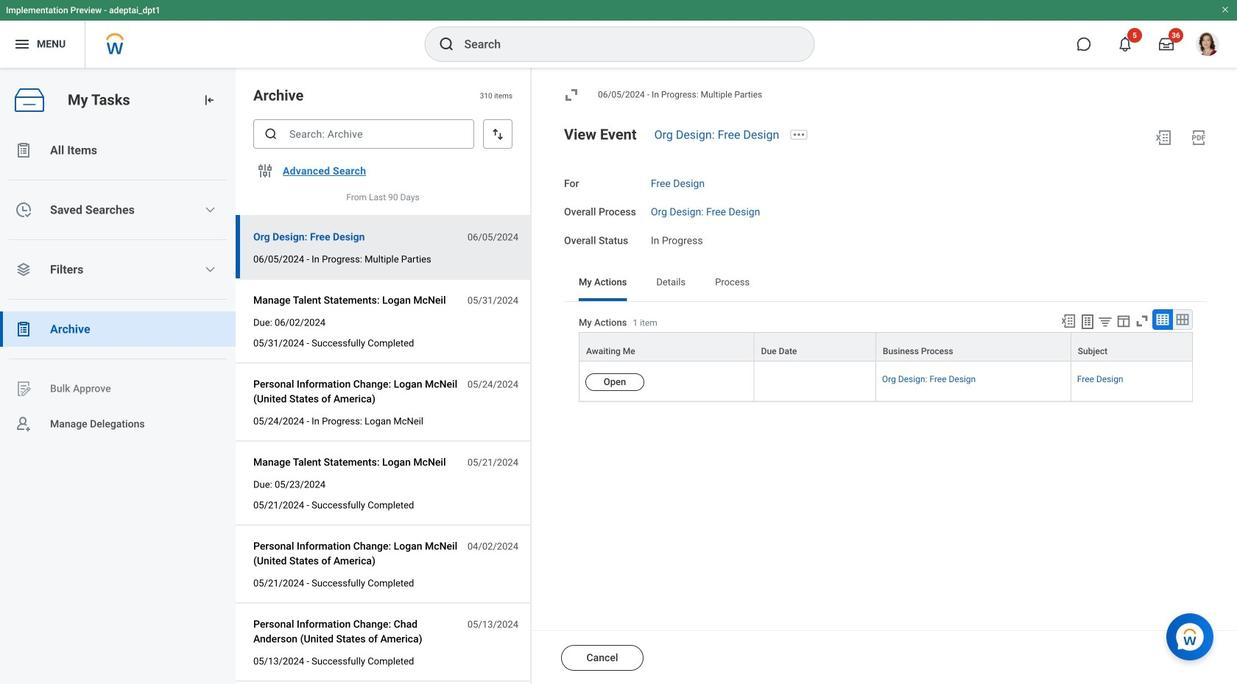 Task type: vqa. For each thing, say whether or not it's contained in the screenshot.
remove icon for Workplace Management
no



Task type: describe. For each thing, give the bounding box(es) containing it.
clipboard image
[[15, 320, 32, 338]]

chevron down image
[[204, 204, 216, 216]]

Search: Archive text field
[[253, 119, 474, 149]]

transformation import image
[[202, 93, 217, 108]]

inbox large image
[[1159, 37, 1174, 52]]

1 horizontal spatial fullscreen image
[[1134, 313, 1151, 329]]

table image
[[1156, 312, 1170, 327]]

expand table image
[[1176, 312, 1190, 327]]

profile logan mcneil image
[[1196, 32, 1220, 59]]

notifications large image
[[1118, 37, 1133, 52]]



Task type: locate. For each thing, give the bounding box(es) containing it.
rename image
[[15, 380, 32, 398]]

fullscreen image
[[563, 86, 580, 104], [1134, 313, 1151, 329]]

export to worksheets image
[[1079, 313, 1097, 331]]

0 vertical spatial search image
[[438, 35, 456, 53]]

click to view/edit grid preferences image
[[1116, 313, 1132, 329]]

item list element
[[236, 68, 532, 684]]

tab list
[[564, 266, 1208, 301]]

close environment banner image
[[1221, 5, 1230, 14]]

select to filter grid data image
[[1097, 314, 1114, 329]]

sort image
[[491, 127, 505, 141]]

clock check image
[[15, 201, 32, 219]]

export to excel image
[[1155, 129, 1173, 146]]

fullscreen image down search workday search box on the top of page
[[563, 86, 580, 104]]

view printable version (pdf) image
[[1190, 129, 1208, 146]]

1 vertical spatial search image
[[264, 127, 278, 141]]

2 row from the top
[[579, 362, 1193, 402]]

export to excel image
[[1061, 313, 1077, 329]]

chevron down image
[[204, 264, 216, 275]]

1 row from the top
[[579, 332, 1193, 362]]

Search Workday  search field
[[464, 28, 784, 60]]

list
[[0, 133, 236, 442]]

toolbar
[[1054, 309, 1193, 332]]

0 vertical spatial fullscreen image
[[563, 86, 580, 104]]

search image
[[438, 35, 456, 53], [264, 127, 278, 141]]

perspective image
[[15, 261, 32, 278]]

justify image
[[13, 35, 31, 53]]

1 horizontal spatial search image
[[438, 35, 456, 53]]

user plus image
[[15, 415, 32, 433]]

row
[[579, 332, 1193, 362], [579, 362, 1193, 402]]

0 horizontal spatial fullscreen image
[[563, 86, 580, 104]]

fullscreen image right the click to view/edit grid preferences image
[[1134, 313, 1151, 329]]

0 horizontal spatial search image
[[264, 127, 278, 141]]

banner
[[0, 0, 1237, 68]]

1 vertical spatial fullscreen image
[[1134, 313, 1151, 329]]

search image inside item list "element"
[[264, 127, 278, 141]]

cell
[[755, 362, 876, 402]]

clipboard image
[[15, 141, 32, 159]]

configure image
[[256, 162, 274, 180]]



